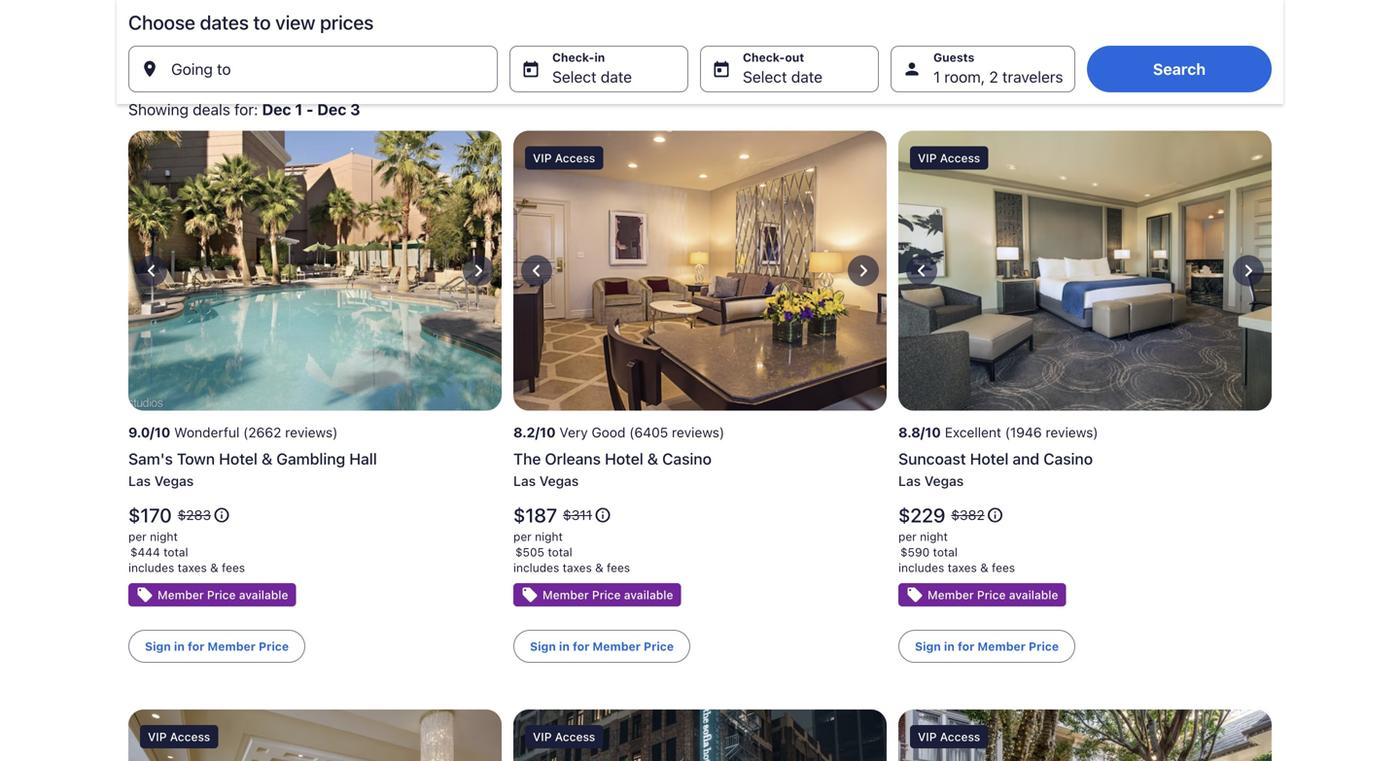 Task type: locate. For each thing, give the bounding box(es) containing it.
per inside per night $590 total includes taxes & fees
[[899, 530, 917, 544]]

2 sign from the left
[[530, 640, 556, 654]]

available down per night $505 total includes taxes & fees
[[624, 588, 674, 602]]

in
[[174, 640, 185, 654], [559, 640, 570, 654], [944, 640, 955, 654]]

mod image
[[136, 586, 154, 604], [521, 586, 539, 604]]

taxes for $187
[[563, 561, 592, 575]]

reviews) inside 8.2/10 very good (6405 reviews) the orleans hotel & casino las vegas
[[672, 424, 725, 441]]

mod image down $505
[[521, 586, 539, 604]]

1 casino from the left
[[662, 450, 712, 468]]

3 sign in for member price link from the left
[[899, 630, 1076, 663]]

orleans
[[545, 450, 601, 468]]

0 horizontal spatial date
[[601, 68, 632, 86]]

member price available down per night $444 total includes taxes & fees
[[158, 588, 288, 602]]

taxes down "$283"
[[178, 561, 207, 575]]

night inside per night $444 total includes taxes & fees
[[150, 530, 178, 544]]

1 horizontal spatial available
[[624, 588, 674, 602]]

0 horizontal spatial available
[[239, 588, 288, 602]]

per up $590
[[899, 530, 917, 544]]

lobby image
[[128, 710, 502, 762]]

& down '$283' button
[[210, 561, 218, 575]]

per up $444
[[128, 530, 147, 544]]

night for $187
[[535, 530, 563, 544]]

mod image down $444
[[136, 586, 154, 604]]

previous image
[[140, 259, 163, 282], [910, 259, 934, 282]]

sign
[[145, 640, 171, 654], [530, 640, 556, 654], [915, 640, 941, 654]]

1 previous image from the left
[[140, 259, 163, 282]]

3 available from the left
[[1009, 588, 1059, 602]]

2 dec from the left
[[317, 100, 347, 119]]

1 horizontal spatial las
[[514, 473, 536, 489]]

1 horizontal spatial mod image
[[521, 586, 539, 604]]

3 per from the left
[[899, 530, 917, 544]]

1 horizontal spatial 1
[[934, 68, 941, 86]]

1 horizontal spatial select
[[743, 68, 787, 86]]

vegas
[[154, 473, 194, 489], [540, 473, 579, 489], [925, 473, 964, 489]]

1 horizontal spatial taxes
[[563, 561, 592, 575]]

casino
[[662, 450, 712, 468], [1044, 450, 1093, 468]]

0 horizontal spatial sign
[[145, 640, 171, 654]]

sign in for member price for $229
[[915, 640, 1059, 654]]

dec right - at the left of page
[[317, 100, 347, 119]]

1 in from the left
[[174, 640, 185, 654]]

in down per night $505 total includes taxes & fees
[[559, 640, 570, 654]]

3 for from the left
[[958, 640, 975, 654]]

to
[[253, 11, 271, 34]]

& down $311 button
[[595, 561, 604, 575]]

1 select from the left
[[552, 68, 597, 86]]

per for $170
[[128, 530, 147, 544]]

access
[[555, 151, 596, 165], [940, 151, 981, 165], [170, 730, 210, 744], [555, 730, 596, 744], [940, 730, 981, 744]]

& down $382 button
[[981, 561, 989, 575]]

vip
[[533, 151, 552, 165], [918, 151, 937, 165], [148, 730, 167, 744], [533, 730, 552, 744], [918, 730, 937, 744]]

casino down (6405
[[662, 450, 712, 468]]

taxes inside per night $590 total includes taxes & fees
[[948, 561, 977, 575]]

las
[[128, 473, 151, 489], [514, 473, 536, 489], [899, 473, 921, 489]]

1 date from the left
[[601, 68, 632, 86]]

member
[[158, 588, 204, 602], [543, 588, 589, 602], [928, 588, 974, 602], [208, 640, 256, 654], [593, 640, 641, 654], [978, 640, 1026, 654]]

total inside per night $444 total includes taxes & fees
[[164, 546, 188, 559]]

2 horizontal spatial total
[[933, 546, 958, 559]]

$187
[[514, 504, 557, 527]]

2 member price available from the left
[[543, 588, 674, 602]]

1 mod image from the left
[[136, 586, 154, 604]]

las down the
[[514, 473, 536, 489]]

2 horizontal spatial hotel
[[970, 450, 1009, 468]]

includes down $590
[[899, 561, 945, 575]]

0 horizontal spatial reviews)
[[285, 424, 338, 441]]

0 horizontal spatial previous image
[[140, 259, 163, 282]]

1 horizontal spatial for
[[573, 640, 590, 654]]

1 horizontal spatial previous image
[[910, 259, 934, 282]]

3 member price available from the left
[[928, 588, 1059, 602]]

reviews) inside 8.8/10 excellent (1946 reviews) suncoast hotel and casino las vegas
[[1046, 424, 1099, 441]]

total inside per night $505 total includes taxes & fees
[[548, 546, 573, 559]]

1 horizontal spatial dec
[[317, 100, 347, 119]]

includes
[[128, 561, 174, 575], [514, 561, 559, 575], [899, 561, 945, 575]]

3 hotel from the left
[[970, 450, 1009, 468]]

night up $444
[[150, 530, 178, 544]]

small image right $311
[[594, 507, 612, 524]]

1 fees from the left
[[222, 561, 245, 575]]

vip access
[[533, 151, 596, 165], [918, 151, 981, 165], [148, 730, 210, 744], [533, 730, 596, 744], [918, 730, 981, 744]]

$229
[[899, 504, 946, 527]]

2 horizontal spatial sign in for member price
[[915, 640, 1059, 654]]

1 horizontal spatial sign in for member price link
[[514, 630, 691, 663]]

sign in for member price for $187
[[530, 640, 674, 654]]

& inside per night $590 total includes taxes & fees
[[981, 561, 989, 575]]

fees down $311 button
[[607, 561, 630, 575]]

las down the suncoast
[[899, 473, 921, 489]]

member price available down per night $590 total includes taxes & fees at the right bottom of page
[[928, 588, 1059, 602]]

taxes inside per night $505 total includes taxes & fees
[[563, 561, 592, 575]]

casino inside 8.2/10 very good (6405 reviews) the orleans hotel & casino las vegas
[[662, 450, 712, 468]]

per inside per night $505 total includes taxes & fees
[[514, 530, 532, 544]]

for:
[[234, 100, 258, 119]]

small image right "$283"
[[213, 507, 231, 524]]

0 horizontal spatial small image
[[213, 507, 231, 524]]

2 select date from the left
[[743, 68, 823, 86]]

3 in from the left
[[944, 640, 955, 654]]

member price available
[[158, 588, 288, 602], [543, 588, 674, 602], [928, 588, 1059, 602]]

0 horizontal spatial 1
[[295, 100, 303, 119]]

dec right for:
[[262, 100, 291, 119]]

0 horizontal spatial total
[[164, 546, 188, 559]]

las for $170
[[128, 473, 151, 489]]

2 horizontal spatial per
[[899, 530, 917, 544]]

includes down $505
[[514, 561, 559, 575]]

1 horizontal spatial casino
[[1044, 450, 1093, 468]]

vegas down the suncoast
[[925, 473, 964, 489]]

total right $590
[[933, 546, 958, 559]]

3 night from the left
[[920, 530, 948, 544]]

date
[[601, 68, 632, 86], [791, 68, 823, 86]]

member price available down per night $505 total includes taxes & fees
[[543, 588, 674, 602]]

1 sign in for member price from the left
[[145, 640, 289, 654]]

total
[[164, 546, 188, 559], [548, 546, 573, 559], [933, 546, 958, 559]]

1 for from the left
[[188, 640, 205, 654]]

2 fees from the left
[[607, 561, 630, 575]]

2 horizontal spatial sign in for member price link
[[899, 630, 1076, 663]]

vip access for the lobby image
[[148, 730, 210, 744]]

2 horizontal spatial for
[[958, 640, 975, 654]]

next image for "pool" image
[[467, 259, 490, 282]]

1 left - at the left of page
[[295, 100, 303, 119]]

1 horizontal spatial select date
[[743, 68, 823, 86]]

sign down $505
[[530, 640, 556, 654]]

1 sign from the left
[[145, 640, 171, 654]]

for down per night $505 total includes taxes & fees
[[573, 640, 590, 654]]

dates
[[200, 11, 249, 34]]

per
[[128, 530, 147, 544], [514, 530, 532, 544], [899, 530, 917, 544]]

sign in for member price link for $229
[[899, 630, 1076, 663]]

0 horizontal spatial sign in for member price
[[145, 640, 289, 654]]

vegas for $187
[[540, 473, 579, 489]]

reviews) inside "9.0/10 wonderful (2662 reviews) sam's town hotel & gambling hall las vegas"
[[285, 424, 338, 441]]

available for $229
[[1009, 588, 1059, 602]]

1 per from the left
[[128, 530, 147, 544]]

1 taxes from the left
[[178, 561, 207, 575]]

sign in for member price link for $170
[[128, 630, 305, 663]]

2 for from the left
[[573, 640, 590, 654]]

1 includes from the left
[[128, 561, 174, 575]]

1
[[934, 68, 941, 86], [295, 100, 303, 119]]

in for $187
[[559, 640, 570, 654]]

1 night from the left
[[150, 530, 178, 544]]

sign in for member price
[[145, 640, 289, 654], [530, 640, 674, 654], [915, 640, 1059, 654]]

0 horizontal spatial in
[[174, 640, 185, 654]]

hotel down excellent
[[970, 450, 1009, 468]]

night inside per night $505 total includes taxes & fees
[[535, 530, 563, 544]]

select date button
[[510, 46, 689, 92], [700, 46, 879, 92]]

1 room, 2 travelers
[[934, 68, 1064, 86]]

2 horizontal spatial in
[[944, 640, 955, 654]]

3 includes from the left
[[899, 561, 945, 575]]

1 horizontal spatial hotel
[[605, 450, 644, 468]]

1 horizontal spatial select date button
[[700, 46, 879, 92]]

previous image
[[525, 259, 549, 282]]

view
[[276, 11, 316, 34]]

next image for the room image
[[1237, 259, 1261, 282]]

0 horizontal spatial las
[[128, 473, 151, 489]]

access for the lobby image
[[170, 730, 210, 744]]

las down sam's
[[128, 473, 151, 489]]

(2662
[[243, 424, 282, 441]]

for down per night $590 total includes taxes & fees at the right bottom of page
[[958, 640, 975, 654]]

1 select date from the left
[[552, 68, 632, 86]]

1 reviews) from the left
[[285, 424, 338, 441]]

las inside 8.8/10 excellent (1946 reviews) suncoast hotel and casino las vegas
[[899, 473, 921, 489]]

3 las from the left
[[899, 473, 921, 489]]

member price available for $229
[[928, 588, 1059, 602]]

total right $444
[[164, 546, 188, 559]]

1 next image from the left
[[467, 259, 490, 282]]

2 horizontal spatial available
[[1009, 588, 1059, 602]]

hotel down (2662
[[219, 450, 258, 468]]

$170
[[128, 504, 172, 527]]

select
[[552, 68, 597, 86], [743, 68, 787, 86]]

per night $505 total includes taxes & fees
[[514, 530, 630, 575]]

night
[[150, 530, 178, 544], [535, 530, 563, 544], [920, 530, 948, 544]]

0 horizontal spatial per
[[128, 530, 147, 544]]

hotel
[[219, 450, 258, 468], [605, 450, 644, 468], [970, 450, 1009, 468]]

includes inside per night $444 total includes taxes & fees
[[128, 561, 174, 575]]

2 date from the left
[[791, 68, 823, 86]]

1 available from the left
[[239, 588, 288, 602]]

1 inside button
[[934, 68, 941, 86]]

2 includes from the left
[[514, 561, 559, 575]]

reviews)
[[285, 424, 338, 441], [672, 424, 725, 441], [1046, 424, 1099, 441]]

previous image for the room image
[[910, 259, 934, 282]]

0 horizontal spatial sign in for member price link
[[128, 630, 305, 663]]

for
[[188, 640, 205, 654], [573, 640, 590, 654], [958, 640, 975, 654]]

casino right the and
[[1044, 450, 1093, 468]]

& down (2662
[[262, 450, 273, 468]]

2 night from the left
[[535, 530, 563, 544]]

night up $505
[[535, 530, 563, 544]]

good
[[592, 424, 626, 441]]

0 horizontal spatial casino
[[662, 450, 712, 468]]

per for $229
[[899, 530, 917, 544]]

1 left room, at the top of the page
[[934, 68, 941, 86]]

1 horizontal spatial reviews)
[[672, 424, 725, 441]]

in down per night $590 total includes taxes & fees at the right bottom of page
[[944, 640, 955, 654]]

2 horizontal spatial member price available
[[928, 588, 1059, 602]]

1 horizontal spatial night
[[535, 530, 563, 544]]

3 total from the left
[[933, 546, 958, 559]]

sign for $229
[[915, 640, 941, 654]]

fees down small icon
[[992, 561, 1016, 575]]

taxes down $382
[[948, 561, 977, 575]]

1 hotel from the left
[[219, 450, 258, 468]]

for down per night $444 total includes taxes & fees
[[188, 640, 205, 654]]

1 horizontal spatial includes
[[514, 561, 559, 575]]

0 horizontal spatial select
[[552, 68, 597, 86]]

member price available for $187
[[543, 588, 674, 602]]

reviews) right (1946
[[1046, 424, 1099, 441]]

vegas inside "9.0/10 wonderful (2662 reviews) sam's town hotel & gambling hall las vegas"
[[154, 473, 194, 489]]

1 member price available from the left
[[158, 588, 288, 602]]

small image
[[213, 507, 231, 524], [594, 507, 612, 524]]

next image
[[467, 259, 490, 282], [1237, 259, 1261, 282]]

3 reviews) from the left
[[1046, 424, 1099, 441]]

includes for $187
[[514, 561, 559, 575]]

dec
[[262, 100, 291, 119], [317, 100, 347, 119]]

$311 button
[[561, 507, 612, 524]]

1 horizontal spatial next image
[[1237, 259, 1261, 282]]

2 available from the left
[[624, 588, 674, 602]]

las inside 8.2/10 very good (6405 reviews) the orleans hotel & casino las vegas
[[514, 473, 536, 489]]

2 vegas from the left
[[540, 473, 579, 489]]

night for $229
[[920, 530, 948, 544]]

1 horizontal spatial small image
[[594, 507, 612, 524]]

0 horizontal spatial select date
[[552, 68, 632, 86]]

2 reviews) from the left
[[672, 424, 725, 441]]

per up $505
[[514, 530, 532, 544]]

$505
[[515, 546, 545, 559]]

hotel inside 8.2/10 very good (6405 reviews) the orleans hotel & casino las vegas
[[605, 450, 644, 468]]

1 total from the left
[[164, 546, 188, 559]]

$283
[[178, 507, 211, 523]]

0 horizontal spatial member price available
[[158, 588, 288, 602]]

0 horizontal spatial for
[[188, 640, 205, 654]]

& down (6405
[[648, 450, 659, 468]]

sign down $444
[[145, 640, 171, 654]]

2 horizontal spatial fees
[[992, 561, 1016, 575]]

0 horizontal spatial mod image
[[136, 586, 154, 604]]

0 vertical spatial 1
[[934, 68, 941, 86]]

0 horizontal spatial hotel
[[219, 450, 258, 468]]

2 next image from the left
[[1237, 259, 1261, 282]]

total right $505
[[548, 546, 573, 559]]

search button
[[1087, 46, 1272, 92]]

sign in for member price link
[[128, 630, 305, 663], [514, 630, 691, 663], [899, 630, 1076, 663]]

2 previous image from the left
[[910, 259, 934, 282]]

2 horizontal spatial las
[[899, 473, 921, 489]]

total inside per night $590 total includes taxes & fees
[[933, 546, 958, 559]]

2 per from the left
[[514, 530, 532, 544]]

fees inside per night $505 total includes taxes & fees
[[607, 561, 630, 575]]

sign down mod image
[[915, 640, 941, 654]]

0 horizontal spatial taxes
[[178, 561, 207, 575]]

fees for $170
[[222, 561, 245, 575]]

0 horizontal spatial vegas
[[154, 473, 194, 489]]

2 las from the left
[[514, 473, 536, 489]]

travelers
[[1003, 68, 1064, 86]]

0 horizontal spatial select date button
[[510, 46, 689, 92]]

per night $444 total includes taxes & fees
[[128, 530, 245, 575]]

night up $590
[[920, 530, 948, 544]]

2 horizontal spatial reviews)
[[1046, 424, 1099, 441]]

2 sign in for member price from the left
[[530, 640, 674, 654]]

vip for the lobby image
[[148, 730, 167, 744]]

0 horizontal spatial dec
[[262, 100, 291, 119]]

1 horizontal spatial vegas
[[540, 473, 579, 489]]

includes inside per night $505 total includes taxes & fees
[[514, 561, 559, 575]]

2 horizontal spatial sign
[[915, 640, 941, 654]]

taxes
[[178, 561, 207, 575], [563, 561, 592, 575], [948, 561, 977, 575]]

per inside per night $444 total includes taxes & fees
[[128, 530, 147, 544]]

1 horizontal spatial fees
[[607, 561, 630, 575]]

0 horizontal spatial next image
[[467, 259, 490, 282]]

vegas for $170
[[154, 473, 194, 489]]

previous image for "pool" image
[[140, 259, 163, 282]]

2 taxes from the left
[[563, 561, 592, 575]]

price
[[207, 588, 236, 602], [592, 588, 621, 602], [977, 588, 1006, 602], [259, 640, 289, 654], [644, 640, 674, 654], [1029, 640, 1059, 654]]

1 horizontal spatial sign
[[530, 640, 556, 654]]

2 horizontal spatial includes
[[899, 561, 945, 575]]

2 horizontal spatial vegas
[[925, 473, 964, 489]]

vip for exterior image on the bottom of page
[[533, 730, 552, 744]]

fees inside per night $444 total includes taxes & fees
[[222, 561, 245, 575]]

1 las from the left
[[128, 473, 151, 489]]

1 horizontal spatial date
[[791, 68, 823, 86]]

available down per night $444 total includes taxes & fees
[[239, 588, 288, 602]]

vegas inside 8.2/10 very good (6405 reviews) the orleans hotel & casino las vegas
[[540, 473, 579, 489]]

0 horizontal spatial fees
[[222, 561, 245, 575]]

0 horizontal spatial night
[[150, 530, 178, 544]]

reviews) up "gambling"
[[285, 424, 338, 441]]

hotel down "good"
[[605, 450, 644, 468]]

room image
[[899, 131, 1272, 411]]

fees inside per night $590 total includes taxes & fees
[[992, 561, 1016, 575]]

2 in from the left
[[559, 640, 570, 654]]

2
[[990, 68, 999, 86]]

2 small image from the left
[[594, 507, 612, 524]]

3 sign from the left
[[915, 640, 941, 654]]

fees
[[222, 561, 245, 575], [607, 561, 630, 575], [992, 561, 1016, 575]]

includes down $444
[[128, 561, 174, 575]]

& inside per night $505 total includes taxes & fees
[[595, 561, 604, 575]]

2 horizontal spatial night
[[920, 530, 948, 544]]

night inside per night $590 total includes taxes & fees
[[920, 530, 948, 544]]

2 total from the left
[[548, 546, 573, 559]]

2 hotel from the left
[[605, 450, 644, 468]]

las inside "9.0/10 wonderful (2662 reviews) sam's town hotel & gambling hall las vegas"
[[128, 473, 151, 489]]

vip access for courtyard image
[[918, 730, 981, 744]]

las for $187
[[514, 473, 536, 489]]

1 horizontal spatial total
[[548, 546, 573, 559]]

2 horizontal spatial taxes
[[948, 561, 977, 575]]

room,
[[945, 68, 985, 86]]

1 small image from the left
[[213, 507, 231, 524]]

vegas down town
[[154, 473, 194, 489]]

vegas down orleans
[[540, 473, 579, 489]]

1 horizontal spatial member price available
[[543, 588, 674, 602]]

2 mod image from the left
[[521, 586, 539, 604]]

& inside per night $444 total includes taxes & fees
[[210, 561, 218, 575]]

0 horizontal spatial includes
[[128, 561, 174, 575]]

1 horizontal spatial per
[[514, 530, 532, 544]]

1 vegas from the left
[[154, 473, 194, 489]]

search
[[1153, 60, 1206, 78]]

3 taxes from the left
[[948, 561, 977, 575]]

1 sign in for member price link from the left
[[128, 630, 305, 663]]

in down per night $444 total includes taxes & fees
[[174, 640, 185, 654]]

reviews) right (6405
[[672, 424, 725, 441]]

&
[[262, 450, 273, 468], [648, 450, 659, 468], [210, 561, 218, 575], [595, 561, 604, 575], [981, 561, 989, 575]]

1 horizontal spatial sign in for member price
[[530, 640, 674, 654]]

select date
[[552, 68, 632, 86], [743, 68, 823, 86]]

1 horizontal spatial in
[[559, 640, 570, 654]]

fees down '$283' button
[[222, 561, 245, 575]]

3 sign in for member price from the left
[[915, 640, 1059, 654]]

hotel inside 8.8/10 excellent (1946 reviews) suncoast hotel and casino las vegas
[[970, 450, 1009, 468]]

3 fees from the left
[[992, 561, 1016, 575]]

available down per night $590 total includes taxes & fees at the right bottom of page
[[1009, 588, 1059, 602]]

2 casino from the left
[[1044, 450, 1093, 468]]

1 select date button from the left
[[510, 46, 689, 92]]

taxes down $311
[[563, 561, 592, 575]]

includes inside per night $590 total includes taxes & fees
[[899, 561, 945, 575]]

taxes inside per night $444 total includes taxes & fees
[[178, 561, 207, 575]]

available
[[239, 588, 288, 602], [624, 588, 674, 602], [1009, 588, 1059, 602]]

2 sign in for member price link from the left
[[514, 630, 691, 663]]

$590
[[901, 546, 930, 559]]

courtyard image
[[899, 710, 1272, 762]]

3 vegas from the left
[[925, 473, 964, 489]]



Task type: describe. For each thing, give the bounding box(es) containing it.
sign for $187
[[530, 640, 556, 654]]

pool image
[[128, 131, 502, 411]]

& inside 8.2/10 very good (6405 reviews) the orleans hotel & casino las vegas
[[648, 450, 659, 468]]

8.8/10 excellent (1946 reviews) suncoast hotel and casino las vegas
[[899, 424, 1099, 489]]

mod image for $170
[[136, 586, 154, 604]]

sign in for member price for $170
[[145, 640, 289, 654]]

reviews) for $170
[[285, 424, 338, 441]]

taxes for $170
[[178, 561, 207, 575]]

mod image for $187
[[521, 586, 539, 604]]

mod image
[[907, 586, 924, 604]]

living area image
[[514, 131, 887, 411]]

9.0/10
[[128, 424, 170, 441]]

showing deals for: dec 1 - dec 3
[[128, 100, 360, 119]]

$382 button
[[950, 507, 1004, 524]]

includes for $170
[[128, 561, 174, 575]]

fees for $187
[[607, 561, 630, 575]]

(6405
[[630, 424, 668, 441]]

in for $229
[[944, 640, 955, 654]]

sign for $170
[[145, 640, 171, 654]]

2 select from the left
[[743, 68, 787, 86]]

the
[[514, 450, 541, 468]]

small image for $170
[[213, 507, 231, 524]]

(1946
[[1005, 424, 1042, 441]]

town
[[177, 450, 215, 468]]

suncoast
[[899, 450, 966, 468]]

choose dates to view prices
[[128, 11, 374, 34]]

small image for $187
[[594, 507, 612, 524]]

available for $170
[[239, 588, 288, 602]]

deals
[[193, 100, 230, 119]]

excellent
[[945, 424, 1002, 441]]

wonderful
[[174, 424, 240, 441]]

$382
[[952, 507, 985, 523]]

1 dec from the left
[[262, 100, 291, 119]]

3
[[350, 100, 360, 119]]

$444
[[130, 546, 160, 559]]

reviews) for $229
[[1046, 424, 1099, 441]]

exterior image
[[514, 710, 887, 762]]

very
[[560, 424, 588, 441]]

casino inside 8.8/10 excellent (1946 reviews) suncoast hotel and casino las vegas
[[1044, 450, 1093, 468]]

showing
[[128, 100, 189, 119]]

1 room, 2 travelers button
[[891, 46, 1076, 92]]

for for $229
[[958, 640, 975, 654]]

per night $590 total includes taxes & fees
[[899, 530, 1016, 575]]

choose
[[128, 11, 195, 34]]

in for $170
[[174, 640, 185, 654]]

8.2/10 very good (6405 reviews) the orleans hotel & casino las vegas
[[514, 424, 725, 489]]

total for $170
[[164, 546, 188, 559]]

for for $170
[[188, 640, 205, 654]]

9.0/10 wonderful (2662 reviews) sam's town hotel & gambling hall las vegas
[[128, 424, 377, 489]]

fees for $229
[[992, 561, 1016, 575]]

per for $187
[[514, 530, 532, 544]]

prices
[[320, 11, 374, 34]]

for for $187
[[573, 640, 590, 654]]

$311
[[563, 507, 592, 523]]

member price available for $170
[[158, 588, 288, 602]]

sam's
[[128, 450, 173, 468]]

$283 button
[[176, 507, 231, 524]]

8.2/10
[[514, 424, 556, 441]]

taxes for $229
[[948, 561, 977, 575]]

& for $187
[[595, 561, 604, 575]]

sign in for member price link for $187
[[514, 630, 691, 663]]

includes for $229
[[899, 561, 945, 575]]

8.8/10
[[899, 424, 941, 441]]

available for $187
[[624, 588, 674, 602]]

total for $187
[[548, 546, 573, 559]]

& inside "9.0/10 wonderful (2662 reviews) sam's town hotel & gambling hall las vegas"
[[262, 450, 273, 468]]

small image
[[987, 507, 1004, 524]]

hall
[[349, 450, 377, 468]]

gambling
[[277, 450, 345, 468]]

total for $229
[[933, 546, 958, 559]]

1 vertical spatial 1
[[295, 100, 303, 119]]

vegas inside 8.8/10 excellent (1946 reviews) suncoast hotel and casino las vegas
[[925, 473, 964, 489]]

next image
[[852, 259, 875, 282]]

2 select date button from the left
[[700, 46, 879, 92]]

access for courtyard image
[[940, 730, 981, 744]]

& for $229
[[981, 561, 989, 575]]

vip for courtyard image
[[918, 730, 937, 744]]

& for $170
[[210, 561, 218, 575]]

and
[[1013, 450, 1040, 468]]

-
[[306, 100, 314, 119]]

vip access for exterior image on the bottom of page
[[533, 730, 596, 744]]

access for exterior image on the bottom of page
[[555, 730, 596, 744]]

night for $170
[[150, 530, 178, 544]]

hotel inside "9.0/10 wonderful (2662 reviews) sam's town hotel & gambling hall las vegas"
[[219, 450, 258, 468]]



Task type: vqa. For each thing, say whether or not it's contained in the screenshot.
$187 Sign
yes



